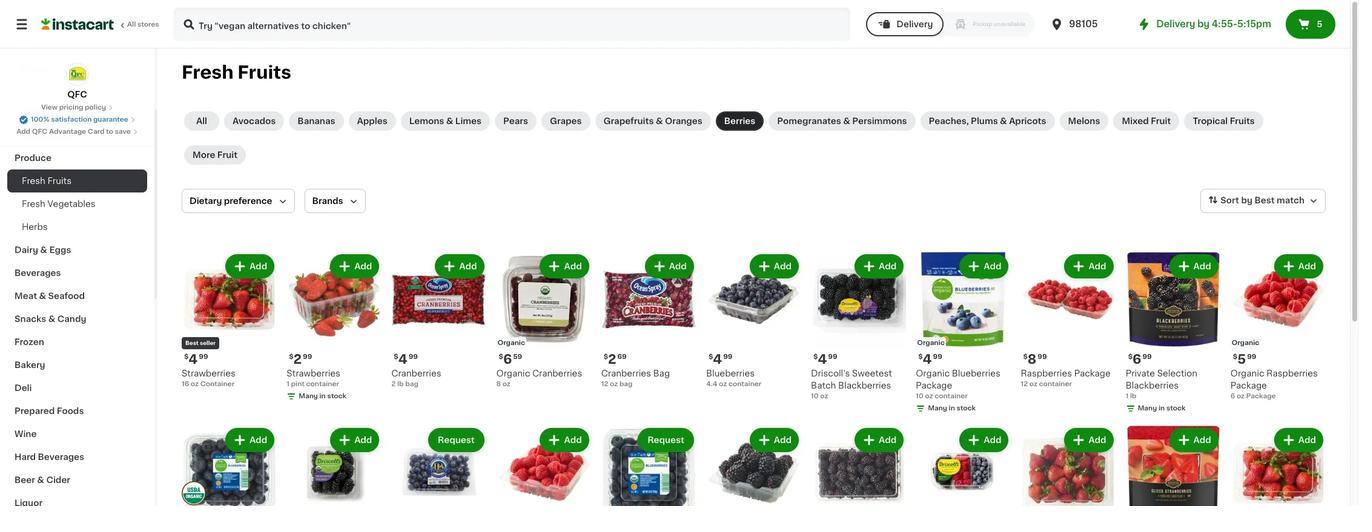 Task type: locate. For each thing, give the bounding box(es) containing it.
$ down best seller
[[184, 354, 189, 361]]

sweetest
[[852, 370, 892, 378]]

$ 4 99 up blueberries 4.4 oz container
[[709, 353, 733, 366]]

12 inside raspberries package 12 oz container
[[1021, 381, 1028, 388]]

10 $ from the left
[[1129, 354, 1133, 361]]

request button
[[429, 430, 483, 451], [639, 430, 693, 451]]

by inside "link"
[[1198, 19, 1210, 28]]

lb
[[397, 381, 404, 388], [1131, 393, 1137, 400]]

grapes link
[[542, 111, 590, 131]]

1 horizontal spatial in
[[949, 405, 955, 412]]

1 4 from the left
[[189, 353, 198, 366]]

foods
[[57, 407, 84, 416]]

1 horizontal spatial 5
[[1317, 20, 1323, 28]]

1 strawberries from the left
[[182, 370, 236, 378]]

$ inside $ 5 99
[[1233, 354, 1238, 361]]

9 $ from the left
[[919, 354, 923, 361]]

delivery inside button
[[897, 20, 933, 28]]

1 10 from the left
[[811, 393, 819, 400]]

3 99 from the left
[[724, 354, 733, 361]]

2 request from the left
[[648, 436, 685, 445]]

3 4 from the left
[[713, 353, 722, 366]]

beer
[[15, 476, 35, 485]]

stock down strawberries 1 pint container
[[327, 393, 347, 400]]

& left eggs
[[40, 246, 47, 254]]

0 vertical spatial fruit
[[1151, 117, 1171, 125]]

12 down $ 2 69
[[601, 381, 609, 388]]

1 blackberries from the left
[[838, 382, 891, 390]]

1 vertical spatial 8
[[497, 381, 501, 388]]

container inside organic blueberries package 10 oz container
[[935, 393, 968, 400]]

prepared
[[15, 407, 55, 416]]

fresh up all link
[[182, 64, 234, 81]]

0 vertical spatial 5
[[1317, 20, 1323, 28]]

6 down $ 5 99 on the bottom
[[1231, 393, 1236, 400]]

frozen
[[15, 338, 44, 347]]

& inside meat & seafood link
[[39, 292, 46, 301]]

2 vertical spatial fresh
[[22, 200, 45, 208]]

1 horizontal spatial strawberries
[[287, 370, 340, 378]]

fruits up fresh vegetables
[[48, 177, 71, 185]]

1 horizontal spatial bag
[[620, 381, 633, 388]]

5 $ 4 99 from the left
[[919, 353, 943, 366]]

2 cranberries from the left
[[533, 370, 582, 378]]

0 vertical spatial 8
[[1028, 353, 1037, 366]]

oz inside driscoll's sweetest batch blackberries 10 oz
[[821, 393, 828, 400]]

stock for 2
[[327, 393, 347, 400]]

2 horizontal spatial fruits
[[1230, 117, 1255, 125]]

organic
[[498, 340, 525, 347], [917, 340, 945, 347], [1232, 340, 1260, 347], [497, 370, 530, 378], [916, 370, 950, 378], [1231, 370, 1265, 378]]

5 $ from the left
[[289, 354, 294, 361]]

many in stock down private selection blackberries 1 lb
[[1138, 405, 1186, 412]]

0 horizontal spatial 12
[[601, 381, 609, 388]]

2 vertical spatial fruits
[[48, 177, 71, 185]]

cranberries bag 12 oz bag
[[601, 370, 670, 388]]

& left 'persimmons'
[[843, 117, 851, 125]]

0 horizontal spatial many in stock
[[299, 393, 347, 400]]

$ 2 69
[[604, 353, 627, 366]]

0 horizontal spatial all
[[127, 21, 136, 28]]

selection
[[1158, 370, 1198, 378]]

melons
[[1068, 117, 1101, 125]]

meat & seafood link
[[7, 285, 147, 308]]

5 99 from the left
[[303, 354, 312, 361]]

0 horizontal spatial 2
[[294, 353, 302, 366]]

1 vertical spatial best
[[185, 341, 199, 346]]

1 horizontal spatial blackberries
[[1126, 382, 1179, 390]]

1 horizontal spatial 12
[[1021, 381, 1028, 388]]

fruits up "avocados"
[[238, 64, 291, 81]]

all left stores
[[127, 21, 136, 28]]

apricots
[[1009, 117, 1047, 125]]

& inside snacks & candy link
[[48, 315, 55, 324]]

fruits right tropical
[[1230, 117, 1255, 125]]

& inside beer & cider link
[[37, 476, 44, 485]]

product group
[[182, 252, 277, 390], [287, 252, 382, 404], [392, 252, 487, 390], [497, 252, 592, 390], [601, 252, 697, 390], [706, 252, 802, 390], [811, 252, 907, 402], [916, 252, 1011, 416], [1021, 252, 1116, 390], [1126, 252, 1221, 416], [1231, 252, 1326, 402], [182, 426, 277, 507], [287, 426, 382, 507], [392, 426, 487, 507], [497, 426, 592, 507], [601, 426, 697, 507], [706, 426, 802, 507], [811, 426, 907, 507], [916, 426, 1011, 507], [1021, 426, 1116, 507], [1126, 426, 1221, 507], [1231, 426, 1326, 507]]

12
[[1021, 381, 1028, 388], [601, 381, 609, 388]]

all stores
[[127, 21, 159, 28]]

prepared foods
[[15, 407, 84, 416]]

2 raspberries from the left
[[1267, 370, 1318, 378]]

2 horizontal spatial cranberries
[[601, 370, 651, 378]]

1 horizontal spatial blueberries
[[952, 370, 1001, 378]]

4 $ from the left
[[1024, 354, 1028, 361]]

$ inside $ 8 99
[[1024, 354, 1028, 361]]

4 up driscoll's
[[818, 353, 827, 366]]

stores
[[137, 21, 159, 28]]

2 blueberries from the left
[[952, 370, 1001, 378]]

$ left 69
[[604, 354, 608, 361]]

many
[[299, 393, 318, 400], [928, 405, 948, 412], [1138, 405, 1157, 412]]

4 for cranberries
[[398, 353, 408, 366]]

5:15pm
[[1238, 19, 1272, 28]]

99 up organic raspberries package 6 oz package
[[1248, 354, 1257, 361]]

3 $ 4 99 from the left
[[709, 353, 733, 366]]

4 down best seller
[[189, 353, 198, 366]]

9 99 from the left
[[1248, 354, 1257, 361]]

herbs
[[22, 223, 48, 231]]

all up more
[[196, 117, 207, 125]]

best left seller
[[185, 341, 199, 346]]

0 vertical spatial fruits
[[238, 64, 291, 81]]

1 request button from the left
[[429, 430, 483, 451]]

0 horizontal spatial many
[[299, 393, 318, 400]]

$ left 59
[[499, 354, 503, 361]]

1 99 from the left
[[199, 354, 208, 361]]

0 horizontal spatial raspberries
[[1021, 370, 1072, 378]]

8 up raspberries package 12 oz container
[[1028, 353, 1037, 366]]

99 for raspberries
[[1038, 354, 1047, 361]]

& for cider
[[37, 476, 44, 485]]

2 request button from the left
[[639, 430, 693, 451]]

$ up organic blueberries package 10 oz container
[[919, 354, 923, 361]]

best
[[1255, 196, 1275, 205], [185, 341, 199, 346]]

stock for 4
[[957, 405, 976, 412]]

fresh fruits up 'avocados' link
[[182, 64, 291, 81]]

0 horizontal spatial 5
[[1238, 353, 1246, 366]]

99 up blueberries 4.4 oz container
[[724, 354, 733, 361]]

12 inside cranberries bag 12 oz bag
[[601, 381, 609, 388]]

1 cranberries from the left
[[392, 370, 441, 378]]

1 vertical spatial 1
[[1126, 393, 1129, 400]]

& left the limes at top left
[[446, 117, 453, 125]]

berries link
[[716, 111, 764, 131]]

blackberries down private
[[1126, 382, 1179, 390]]

8 down $ 6 59
[[497, 381, 501, 388]]

0 horizontal spatial strawberries
[[182, 370, 236, 378]]

hard beverages
[[15, 453, 84, 462]]

& inside dairy & eggs link
[[40, 246, 47, 254]]

$ up private
[[1129, 354, 1133, 361]]

cranberries inside cranberries bag 12 oz bag
[[601, 370, 651, 378]]

$ for bag
[[604, 354, 608, 361]]

6 left 59
[[503, 353, 512, 366]]

1 horizontal spatial best
[[1255, 196, 1275, 205]]

0 horizontal spatial fruit
[[217, 151, 238, 159]]

product group containing 8
[[1021, 252, 1116, 390]]

6 up private
[[1133, 353, 1142, 366]]

2 horizontal spatial 2
[[608, 353, 617, 366]]

6 for private selection blackberries
[[1133, 353, 1142, 366]]

$ for 16
[[184, 354, 189, 361]]

99 down best seller
[[199, 354, 208, 361]]

again
[[61, 41, 85, 49]]

1 vertical spatial 5
[[1238, 353, 1246, 366]]

$ inside $ 6 99
[[1129, 354, 1133, 361]]

fresh fruits
[[182, 64, 291, 81], [22, 177, 71, 185]]

$ 8 99
[[1024, 353, 1047, 366]]

in down strawberries 1 pint container
[[320, 393, 326, 400]]

qfc logo image
[[66, 63, 89, 86]]

None search field
[[173, 7, 851, 41]]

fruit inside mixed fruit link
[[1151, 117, 1171, 125]]

$ 5 99
[[1233, 353, 1257, 366]]

5 inside button
[[1317, 20, 1323, 28]]

cranberries inside organic cranberries 8 oz
[[533, 370, 582, 378]]

99 up private
[[1143, 354, 1152, 361]]

1 vertical spatial beverages
[[38, 453, 84, 462]]

2 99 from the left
[[409, 354, 418, 361]]

fruit for more fruit
[[217, 151, 238, 159]]

&
[[446, 117, 453, 125], [656, 117, 663, 125], [843, 117, 851, 125], [1000, 117, 1007, 125], [40, 246, 47, 254], [39, 292, 46, 301], [48, 315, 55, 324], [37, 476, 44, 485]]

4 99 from the left
[[1038, 354, 1047, 361]]

stock down organic blueberries package 10 oz container
[[957, 405, 976, 412]]

$ inside $ 6 59
[[499, 354, 503, 361]]

private selection blackberries 1 lb
[[1126, 370, 1198, 400]]

& left candy
[[48, 315, 55, 324]]

99 for strawberries
[[199, 354, 208, 361]]

blackberries down sweetest
[[838, 382, 891, 390]]

by inside field
[[1242, 196, 1253, 205]]

mixed fruit
[[1122, 117, 1171, 125]]

1 vertical spatial fresh
[[22, 177, 45, 185]]

& right meat
[[39, 292, 46, 301]]

4 4 from the left
[[818, 353, 827, 366]]

service type group
[[867, 12, 1036, 36]]

4 up blueberries 4.4 oz container
[[713, 353, 722, 366]]

in down organic blueberries package 10 oz container
[[949, 405, 955, 412]]

1 horizontal spatial all
[[196, 117, 207, 125]]

2 horizontal spatial many
[[1138, 405, 1157, 412]]

$ 4 99 up organic blueberries package 10 oz container
[[919, 353, 943, 366]]

fruit right more
[[217, 151, 238, 159]]

best inside field
[[1255, 196, 1275, 205]]

1 horizontal spatial lb
[[1131, 393, 1137, 400]]

all for all stores
[[127, 21, 136, 28]]

fruit for mixed fruit
[[1151, 117, 1171, 125]]

qfc down 100%
[[32, 128, 47, 135]]

match
[[1277, 196, 1305, 205]]

fruit right mixed
[[1151, 117, 1171, 125]]

view pricing policy
[[41, 104, 106, 111]]

best left match
[[1255, 196, 1275, 205]]

fresh fruits up fresh vegetables
[[22, 177, 71, 185]]

many in stock for 2
[[299, 393, 347, 400]]

2 horizontal spatial in
[[1159, 405, 1165, 412]]

0 horizontal spatial fresh fruits
[[22, 177, 71, 185]]

$ 4 99 up cranberries 2 lb bag
[[394, 353, 418, 366]]

1 horizontal spatial request button
[[639, 430, 693, 451]]

0 horizontal spatial 8
[[497, 381, 501, 388]]

1 $ from the left
[[184, 354, 189, 361]]

1 horizontal spatial fresh fruits
[[182, 64, 291, 81]]

container
[[729, 381, 762, 388], [1039, 381, 1072, 388], [306, 381, 339, 388], [935, 393, 968, 400]]

1 vertical spatial by
[[1242, 196, 1253, 205]]

2 for cranberries bag
[[608, 353, 617, 366]]

satisfaction
[[51, 116, 92, 123]]

organic inside organic cranberries 8 oz
[[497, 370, 530, 378]]

1 horizontal spatial request
[[648, 436, 685, 445]]

100%
[[31, 116, 49, 123]]

oz inside organic blueberries package 10 oz container
[[925, 393, 933, 400]]

1 horizontal spatial delivery
[[1157, 19, 1196, 28]]

0 vertical spatial 1
[[287, 381, 290, 388]]

& right beer
[[37, 476, 44, 485]]

strawberries up "container"
[[182, 370, 236, 378]]

qfc
[[67, 90, 87, 99], [32, 128, 47, 135]]

cranberries for 2
[[601, 370, 651, 378]]

0 horizontal spatial stock
[[327, 393, 347, 400]]

10 inside organic blueberries package 10 oz container
[[916, 393, 924, 400]]

save
[[115, 128, 131, 135]]

1 down private
[[1126, 393, 1129, 400]]

99 for organic
[[1248, 354, 1257, 361]]

4 up organic blueberries package 10 oz container
[[923, 353, 932, 366]]

1 horizontal spatial qfc
[[67, 90, 87, 99]]

strawberries up the pint on the bottom of page
[[287, 370, 340, 378]]

blackberries
[[838, 382, 891, 390], [1126, 382, 1179, 390]]

& inside grapefruits & oranges link
[[656, 117, 663, 125]]

by for delivery
[[1198, 19, 1210, 28]]

2 $ 4 99 from the left
[[394, 353, 418, 366]]

& inside peaches, plums & apricots link
[[1000, 117, 1007, 125]]

10
[[811, 393, 819, 400], [916, 393, 924, 400]]

lb inside private selection blackberries 1 lb
[[1131, 393, 1137, 400]]

10 inside driscoll's sweetest batch blackberries 10 oz
[[811, 393, 819, 400]]

bag
[[405, 381, 419, 388], [620, 381, 633, 388]]

1 bag from the left
[[405, 381, 419, 388]]

$ for raspberries
[[1233, 354, 1238, 361]]

2 bag from the left
[[620, 381, 633, 388]]

4 $ 4 99 from the left
[[814, 353, 838, 366]]

1 horizontal spatial stock
[[957, 405, 976, 412]]

0 vertical spatial fresh
[[182, 64, 234, 81]]

seller
[[200, 341, 216, 346]]

peaches, plums & apricots
[[929, 117, 1047, 125]]

beverages down dairy & eggs
[[15, 269, 61, 277]]

mixed
[[1122, 117, 1149, 125]]

many in stock down organic blueberries package 10 oz container
[[928, 405, 976, 412]]

$ 4 99 up driscoll's
[[814, 353, 838, 366]]

8 $ from the left
[[814, 354, 818, 361]]

0 vertical spatial qfc
[[67, 90, 87, 99]]

1 vertical spatial lb
[[1131, 393, 1137, 400]]

$ up organic raspberries package 6 oz package
[[1233, 354, 1238, 361]]

oz inside cranberries bag 12 oz bag
[[610, 381, 618, 388]]

in
[[320, 393, 326, 400], [949, 405, 955, 412], [1159, 405, 1165, 412]]

1 horizontal spatial 1
[[1126, 393, 1129, 400]]

1 horizontal spatial by
[[1242, 196, 1253, 205]]

2 4 from the left
[[398, 353, 408, 366]]

0 horizontal spatial request
[[438, 436, 475, 445]]

strawberries
[[182, 370, 236, 378], [287, 370, 340, 378]]

qfc up view pricing policy link
[[67, 90, 87, 99]]

1 horizontal spatial 2
[[392, 381, 396, 388]]

1 horizontal spatial fruit
[[1151, 117, 1171, 125]]

bag
[[653, 370, 670, 378]]

0 vertical spatial by
[[1198, 19, 1210, 28]]

$ 4 99 down best seller
[[184, 353, 208, 366]]

2 horizontal spatial 6
[[1231, 393, 1236, 400]]

99 up cranberries 2 lb bag
[[409, 354, 418, 361]]

beverages link
[[7, 262, 147, 285]]

0 horizontal spatial 1
[[287, 381, 290, 388]]

guarantee
[[93, 116, 128, 123]]

$ inside $ 2 69
[[604, 354, 608, 361]]

$ up '4.4' at the bottom right
[[709, 354, 713, 361]]

add inside the add qfc advantage card to save link
[[16, 128, 30, 135]]

tropical fruits
[[1193, 117, 1255, 125]]

0 vertical spatial all
[[127, 21, 136, 28]]

fruit inside the more fruit link
[[217, 151, 238, 159]]

1 horizontal spatial many in stock
[[928, 405, 976, 412]]

2 $ from the left
[[394, 354, 398, 361]]

0 horizontal spatial blueberries
[[706, 370, 755, 378]]

0 vertical spatial lb
[[397, 381, 404, 388]]

2 horizontal spatial many in stock
[[1138, 405, 1186, 412]]

cranberries for 4
[[392, 370, 441, 378]]

12 for 8
[[1021, 381, 1028, 388]]

3 cranberries from the left
[[601, 370, 651, 378]]

1 vertical spatial all
[[196, 117, 207, 125]]

12 down $ 8 99 at the bottom right
[[1021, 381, 1028, 388]]

stock down private selection blackberries 1 lb
[[1167, 405, 1186, 412]]

0 horizontal spatial by
[[1198, 19, 1210, 28]]

by right sort
[[1242, 196, 1253, 205]]

$ up driscoll's
[[814, 354, 818, 361]]

99 up driscoll's
[[828, 354, 838, 361]]

1 horizontal spatial 10
[[916, 393, 924, 400]]

blueberries
[[706, 370, 755, 378], [952, 370, 1001, 378]]

0 horizontal spatial 6
[[503, 353, 512, 366]]

seafood
[[48, 292, 85, 301]]

blueberries inside blueberries 4.4 oz container
[[706, 370, 755, 378]]

container inside blueberries 4.4 oz container
[[729, 381, 762, 388]]

16
[[182, 381, 189, 388]]

fruit
[[1151, 117, 1171, 125], [217, 151, 238, 159]]

100% satisfaction guarantee
[[31, 116, 128, 123]]

Best match Sort by field
[[1201, 189, 1326, 213]]

container inside strawberries 1 pint container
[[306, 381, 339, 388]]

7 $ from the left
[[604, 354, 608, 361]]

1 blueberries from the left
[[706, 370, 755, 378]]

0 vertical spatial best
[[1255, 196, 1275, 205]]

cider
[[46, 476, 70, 485]]

snacks & candy
[[15, 315, 86, 324]]

$ up cranberries 2 lb bag
[[394, 354, 398, 361]]

1 request from the left
[[438, 436, 475, 445]]

1 horizontal spatial cranberries
[[533, 370, 582, 378]]

3 $ from the left
[[709, 354, 713, 361]]

& inside lemons & limes link
[[446, 117, 453, 125]]

& for eggs
[[40, 246, 47, 254]]

dairy & eggs
[[15, 246, 71, 254]]

8 99 from the left
[[1143, 354, 1152, 361]]

& right "plums"
[[1000, 117, 1007, 125]]

99 for cranberries
[[409, 354, 418, 361]]

Search field
[[174, 8, 850, 40]]

6 99 from the left
[[828, 354, 838, 361]]

0 horizontal spatial 10
[[811, 393, 819, 400]]

fresh
[[182, 64, 234, 81], [22, 177, 45, 185], [22, 200, 45, 208]]

bag inside cranberries bag 12 oz bag
[[620, 381, 633, 388]]

1 raspberries from the left
[[1021, 370, 1072, 378]]

many down private selection blackberries 1 lb
[[1138, 405, 1157, 412]]

produce link
[[7, 147, 147, 170]]

many in stock down strawberries 1 pint container
[[299, 393, 347, 400]]

many down organic blueberries package 10 oz container
[[928, 405, 948, 412]]

view pricing policy link
[[41, 103, 113, 113]]

buy it again
[[34, 41, 85, 49]]

wine link
[[7, 423, 147, 446]]

sort
[[1221, 196, 1240, 205]]

5 4 from the left
[[923, 353, 932, 366]]

by left 4:55-
[[1198, 19, 1210, 28]]

0 horizontal spatial delivery
[[897, 20, 933, 28]]

$ 4 99 for blueberries
[[709, 353, 733, 366]]

& for candy
[[48, 315, 55, 324]]

99 up strawberries 1 pint container
[[303, 354, 312, 361]]

request for first request button from the right
[[648, 436, 685, 445]]

blackberries inside driscoll's sweetest batch blackberries 10 oz
[[838, 382, 891, 390]]

1 vertical spatial qfc
[[32, 128, 47, 135]]

delivery button
[[867, 12, 944, 36]]

1 horizontal spatial 8
[[1028, 353, 1037, 366]]

6 $ from the left
[[499, 354, 503, 361]]

& inside pomegranates & persimmons link
[[843, 117, 851, 125]]

99 up organic blueberries package 10 oz container
[[933, 354, 943, 361]]

1 horizontal spatial many
[[928, 405, 948, 412]]

2 12 from the left
[[601, 381, 609, 388]]

mixed fruit link
[[1114, 111, 1180, 131]]

1 horizontal spatial raspberries
[[1267, 370, 1318, 378]]

2 blackberries from the left
[[1126, 382, 1179, 390]]

1 12 from the left
[[1021, 381, 1028, 388]]

beverages up cider
[[38, 453, 84, 462]]

raspberries inside raspberries package 12 oz container
[[1021, 370, 1072, 378]]

driscoll's sweetest batch blackberries 10 oz
[[811, 370, 892, 400]]

1 left the pint on the bottom of page
[[287, 381, 290, 388]]

2 strawberries from the left
[[287, 370, 340, 378]]

fresh vegetables link
[[7, 193, 147, 216]]

1 horizontal spatial 6
[[1133, 353, 1142, 366]]

99 inside $ 8 99
[[1038, 354, 1047, 361]]

best for best seller
[[185, 341, 199, 346]]

lemons
[[409, 117, 444, 125]]

0 horizontal spatial best
[[185, 341, 199, 346]]

11 $ from the left
[[1233, 354, 1238, 361]]

0 horizontal spatial cranberries
[[392, 370, 441, 378]]

0 horizontal spatial in
[[320, 393, 326, 400]]

package inside organic blueberries package 10 oz container
[[916, 382, 953, 390]]

2 10 from the left
[[916, 393, 924, 400]]

7 99 from the left
[[933, 354, 943, 361]]

1 horizontal spatial fruits
[[238, 64, 291, 81]]

peaches,
[[929, 117, 969, 125]]

batch
[[811, 382, 836, 390]]

in down private selection blackberries 1 lb
[[1159, 405, 1165, 412]]

99 up raspberries package 12 oz container
[[1038, 354, 1047, 361]]

4 up cranberries 2 lb bag
[[398, 353, 408, 366]]

fresh up herbs
[[22, 200, 45, 208]]

0 horizontal spatial request button
[[429, 430, 483, 451]]

many in stock for 4
[[928, 405, 976, 412]]

delivery inside "link"
[[1157, 19, 1196, 28]]

oz inside organic cranberries 8 oz
[[503, 381, 511, 388]]

driscoll's
[[811, 370, 850, 378]]

$ up raspberries package 12 oz container
[[1024, 354, 1028, 361]]

delivery for delivery by 4:55-5:15pm
[[1157, 19, 1196, 28]]

99 inside $ 5 99
[[1248, 354, 1257, 361]]

0 horizontal spatial blackberries
[[838, 382, 891, 390]]

4:55-
[[1212, 19, 1238, 28]]

fresh down produce
[[22, 177, 45, 185]]

all for all
[[196, 117, 207, 125]]

many down the pint on the bottom of page
[[299, 393, 318, 400]]

& left oranges
[[656, 117, 663, 125]]

0 horizontal spatial bag
[[405, 381, 419, 388]]

many in stock for 6
[[1138, 405, 1186, 412]]

delivery for delivery
[[897, 20, 933, 28]]

0 horizontal spatial lb
[[397, 381, 404, 388]]

$ up the pint on the bottom of page
[[289, 354, 294, 361]]

1 $ 4 99 from the left
[[184, 353, 208, 366]]

2 horizontal spatial stock
[[1167, 405, 1186, 412]]

& for seafood
[[39, 292, 46, 301]]

1 vertical spatial fruit
[[217, 151, 238, 159]]



Task type: vqa. For each thing, say whether or not it's contained in the screenshot.
topmost lb
yes



Task type: describe. For each thing, give the bounding box(es) containing it.
container inside raspberries package 12 oz container
[[1039, 381, 1072, 388]]

$ for cranberries
[[499, 354, 503, 361]]

add qfc advantage card to save link
[[16, 127, 138, 137]]

$ for 2
[[394, 354, 398, 361]]

organic inside organic raspberries package 6 oz package
[[1231, 370, 1265, 378]]

12 for 2
[[601, 381, 609, 388]]

strawberries for strawberries 1 pint container
[[287, 370, 340, 378]]

by for sort
[[1242, 196, 1253, 205]]

policy
[[85, 104, 106, 111]]

vegetables
[[48, 200, 95, 208]]

view
[[41, 104, 58, 111]]

in for 4
[[949, 405, 955, 412]]

5 inside product group
[[1238, 353, 1246, 366]]

4 for driscoll's
[[818, 353, 827, 366]]

5 button
[[1286, 10, 1336, 39]]

$ 4 99 for cranberries
[[394, 353, 418, 366]]

berries
[[724, 117, 756, 125]]

$ inside $ 2 99
[[289, 354, 294, 361]]

eggs
[[49, 246, 71, 254]]

beer & cider link
[[7, 469, 147, 492]]

lists link
[[7, 57, 147, 81]]

pint
[[291, 381, 305, 388]]

brands
[[312, 197, 343, 205]]

0 vertical spatial beverages
[[15, 269, 61, 277]]

6 inside organic raspberries package 6 oz package
[[1231, 393, 1236, 400]]

stock for 6
[[1167, 405, 1186, 412]]

deli link
[[7, 377, 147, 400]]

bananas
[[298, 117, 335, 125]]

lemons & limes link
[[401, 111, 490, 131]]

$ 6 59
[[499, 353, 522, 366]]

pomegranates
[[778, 117, 841, 125]]

grapefruits & oranges link
[[595, 111, 711, 131]]

99 for driscoll's
[[828, 354, 838, 361]]

6 for organic cranberries
[[503, 353, 512, 366]]

request for first request button
[[438, 436, 475, 445]]

many for 6
[[1138, 405, 1157, 412]]

buy it again link
[[7, 33, 147, 57]]

100% satisfaction guarantee button
[[19, 113, 136, 125]]

pomegranates & persimmons
[[778, 117, 907, 125]]

oz inside organic raspberries package 6 oz package
[[1237, 393, 1245, 400]]

59
[[513, 354, 522, 361]]

0 horizontal spatial fruits
[[48, 177, 71, 185]]

lemons & limes
[[409, 117, 482, 125]]

dietary preference button
[[182, 189, 295, 213]]

organic blueberries package 10 oz container
[[916, 370, 1001, 400]]

organic cranberries 8 oz
[[497, 370, 582, 388]]

$ 2 99
[[289, 353, 312, 366]]

1 vertical spatial fresh fruits
[[22, 177, 71, 185]]

best for best match
[[1255, 196, 1275, 205]]

bakery
[[15, 361, 45, 370]]

sort by
[[1221, 196, 1253, 205]]

avocados link
[[224, 111, 284, 131]]

strawberries for strawberries 16 oz container
[[182, 370, 236, 378]]

pears link
[[495, 111, 537, 131]]

herbs link
[[7, 216, 147, 239]]

98105 button
[[1050, 7, 1123, 41]]

all link
[[184, 111, 219, 131]]

99 inside $ 6 99
[[1143, 354, 1152, 361]]

grapefruits & oranges
[[604, 117, 703, 125]]

98105
[[1069, 19, 1098, 28]]

thanksgiving
[[15, 131, 73, 139]]

dietary
[[190, 197, 222, 205]]

oz inside blueberries 4.4 oz container
[[719, 381, 727, 388]]

& for limes
[[446, 117, 453, 125]]

more
[[193, 151, 215, 159]]

all stores link
[[41, 7, 160, 41]]

to
[[106, 128, 113, 135]]

& for oranges
[[656, 117, 663, 125]]

grapefruits
[[604, 117, 654, 125]]

99 for blueberries
[[724, 354, 733, 361]]

tropical
[[1193, 117, 1228, 125]]

wine
[[15, 430, 37, 439]]

2 for strawberries
[[294, 353, 302, 366]]

preference
[[224, 197, 272, 205]]

thanksgiving link
[[7, 124, 147, 147]]

$ 6 99
[[1129, 353, 1152, 366]]

plums
[[971, 117, 998, 125]]

oranges
[[665, 117, 703, 125]]

in for 6
[[1159, 405, 1165, 412]]

private
[[1126, 370, 1155, 378]]

recipes link
[[7, 101, 147, 124]]

item badge image
[[182, 482, 206, 506]]

many for 4
[[928, 405, 948, 412]]

0 horizontal spatial qfc
[[32, 128, 47, 135]]

package inside raspberries package 12 oz container
[[1075, 370, 1111, 378]]

brands button
[[304, 189, 366, 213]]

product group containing 5
[[1231, 252, 1326, 402]]

card
[[88, 128, 104, 135]]

0 vertical spatial fresh fruits
[[182, 64, 291, 81]]

bananas link
[[289, 111, 344, 131]]

raspberries inside organic raspberries package 6 oz package
[[1267, 370, 1318, 378]]

1 vertical spatial fruits
[[1230, 117, 1255, 125]]

oz inside strawberries 16 oz container
[[191, 381, 199, 388]]

blueberries inside organic blueberries package 10 oz container
[[952, 370, 1001, 378]]

blueberries 4.4 oz container
[[706, 370, 762, 388]]

4 for blueberries
[[713, 353, 722, 366]]

dairy
[[15, 246, 38, 254]]

8 inside organic cranberries 8 oz
[[497, 381, 501, 388]]

meat
[[15, 292, 37, 301]]

many for 2
[[299, 393, 318, 400]]

strawberries 16 oz container
[[182, 370, 236, 388]]

avocados
[[233, 117, 276, 125]]

qfc link
[[66, 63, 89, 101]]

2 inside cranberries 2 lb bag
[[392, 381, 396, 388]]

pomegranates & persimmons link
[[769, 111, 916, 131]]

frozen link
[[7, 331, 147, 354]]

container
[[200, 381, 235, 388]]

1 inside strawberries 1 pint container
[[287, 381, 290, 388]]

blackberries inside private selection blackberries 1 lb
[[1126, 382, 1179, 390]]

fresh for fresh vegetables link
[[22, 200, 45, 208]]

organic inside organic blueberries package 10 oz container
[[916, 370, 950, 378]]

organic raspberries package 6 oz package
[[1231, 370, 1318, 400]]

99 inside $ 2 99
[[303, 354, 312, 361]]

strawberries 1 pint container
[[287, 370, 340, 388]]

pears
[[504, 117, 528, 125]]

$ for sweetest
[[814, 354, 818, 361]]

$ 4 99 for strawberries
[[184, 353, 208, 366]]

hard beverages link
[[7, 446, 147, 469]]

lb inside cranberries 2 lb bag
[[397, 381, 404, 388]]

produce
[[15, 154, 51, 162]]

beer & cider
[[15, 476, 70, 485]]

candy
[[57, 315, 86, 324]]

$ 4 99 for driscoll's
[[814, 353, 838, 366]]

bag inside cranberries 2 lb bag
[[405, 381, 419, 388]]

instacart logo image
[[41, 17, 114, 32]]

recipes
[[15, 108, 50, 116]]

1 inside private selection blackberries 1 lb
[[1126, 393, 1129, 400]]

8 inside product group
[[1028, 353, 1037, 366]]

fresh for fresh fruits link
[[22, 177, 45, 185]]

dietary preference
[[190, 197, 272, 205]]

snacks & candy link
[[7, 308, 147, 331]]

$ for package
[[1024, 354, 1028, 361]]

raspberries package 12 oz container
[[1021, 370, 1111, 388]]

snacks
[[15, 315, 46, 324]]

& for persimmons
[[843, 117, 851, 125]]

best match
[[1255, 196, 1305, 205]]

more fruit link
[[184, 145, 246, 165]]

in for 2
[[320, 393, 326, 400]]

$ for 4.4
[[709, 354, 713, 361]]

4 for strawberries
[[189, 353, 198, 366]]

melons link
[[1060, 111, 1109, 131]]

oz inside raspberries package 12 oz container
[[1030, 381, 1038, 388]]

limes
[[455, 117, 482, 125]]



